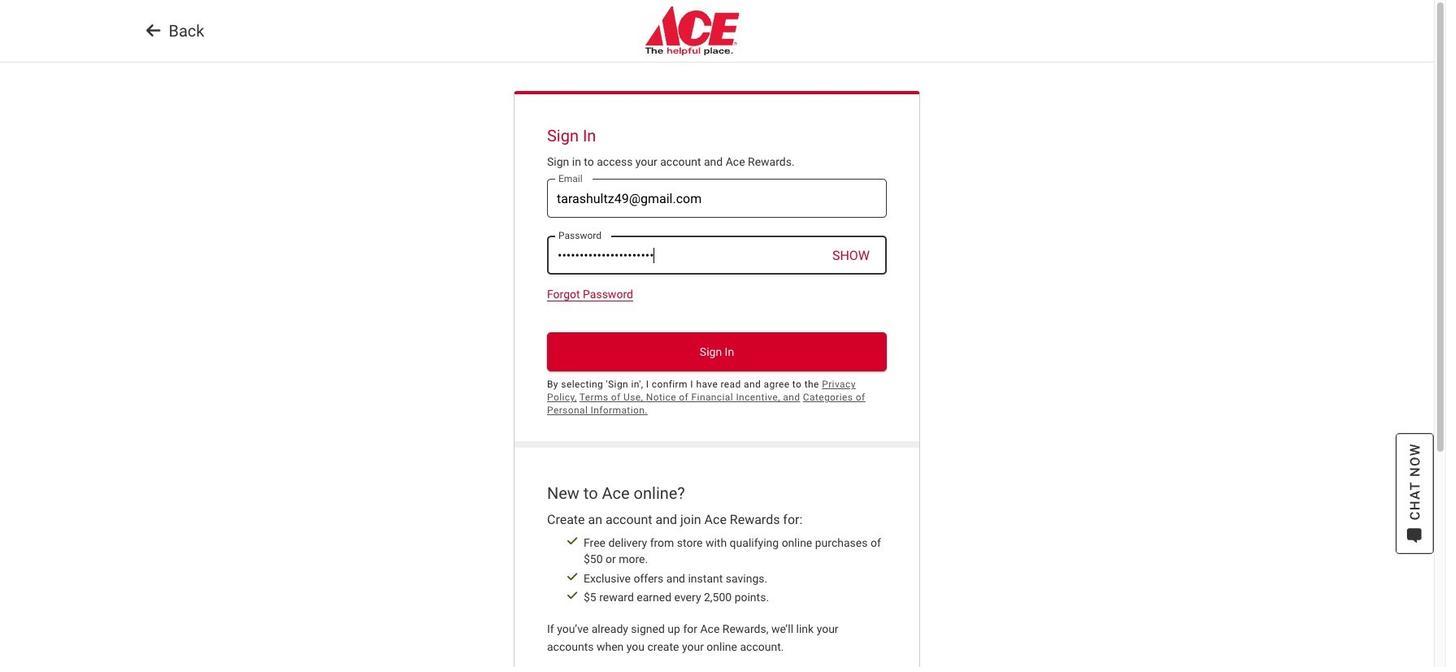 Task type: locate. For each thing, give the bounding box(es) containing it.
Password password field
[[547, 236, 887, 275]]

li image
[[561, 536, 584, 548]]

customer@email.com email field
[[547, 179, 887, 218]]

0 vertical spatial li image
[[561, 571, 584, 583]]

1 li image from the top
[[561, 571, 584, 583]]

1 vertical spatial li image
[[561, 591, 584, 602]]

li image
[[561, 571, 584, 583], [561, 591, 584, 602]]



Task type: describe. For each thing, give the bounding box(es) containing it.
arrow left image
[[146, 23, 161, 39]]

store location logo image
[[639, 7, 742, 55]]

2 li image from the top
[[561, 591, 584, 602]]



